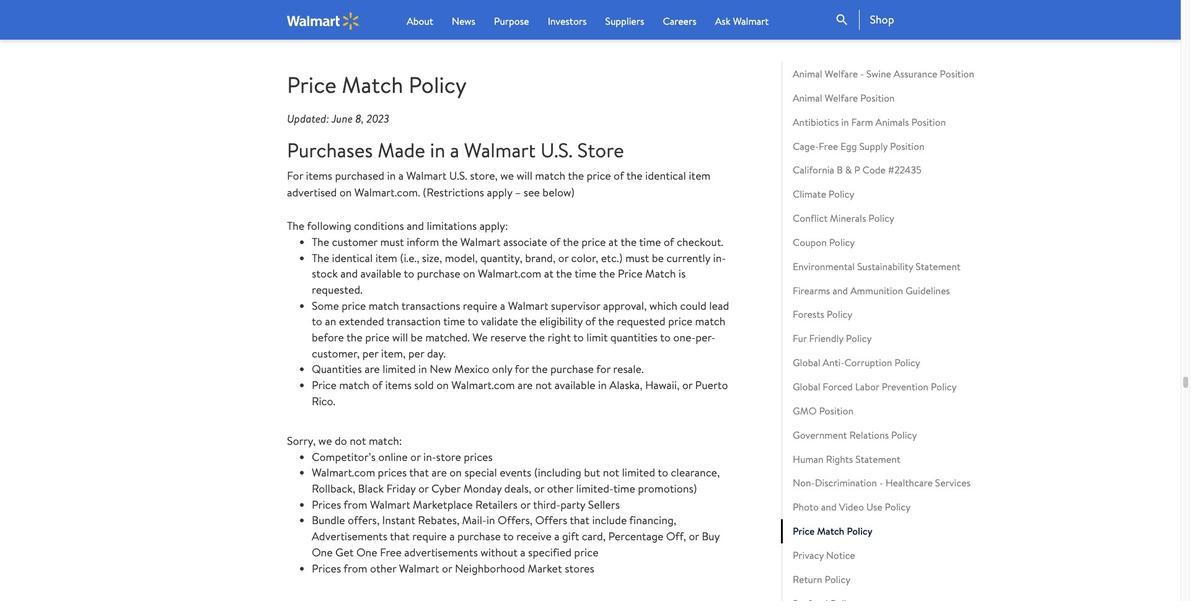 Task type: describe. For each thing, give the bounding box(es) containing it.
to left one-
[[660, 330, 671, 345]]

to down offers,
[[503, 529, 514, 544]]

price up one-
[[668, 314, 693, 329]]

position inside "link"
[[819, 404, 854, 418]]

price match policy link
[[781, 519, 1010, 544]]

1 horizontal spatial price match policy
[[793, 524, 873, 538]]

0 vertical spatial that
[[409, 465, 429, 481]]

quantities
[[610, 330, 658, 345]]

0 vertical spatial purchase
[[417, 266, 460, 282]]

firearms and ammunition guidelines
[[793, 284, 950, 297]]

ask walmart link
[[715, 14, 769, 29]]

global for global anti-corruption policy
[[793, 356, 820, 370]]

include
[[592, 513, 627, 528]]

match inside purchases made in a walmart u.s. store for items purchased in a walmart u.s. store, we will match the price of the identical item advertised on walmart.com. (restrictions apply – see below)
[[535, 168, 565, 183]]

time up matched.
[[443, 314, 465, 329]]

which
[[649, 298, 677, 313]]

june
[[332, 111, 353, 126]]

or right online
[[410, 449, 421, 465]]

antibiotics
[[793, 115, 839, 129]]

- for discrimination
[[879, 476, 883, 490]]

0 vertical spatial walmart.com
[[478, 266, 541, 282]]

fur friendly policy
[[793, 332, 872, 345]]

identical for store
[[645, 168, 686, 183]]

gmo position
[[793, 404, 854, 418]]

we inside sorry, we do not match: competitor's online or in-store prices walmart.com prices that are on special events (including but not limited to clearance, rollback, black friday or cyber monday deals, or other limited-time promotions) prices from walmart marketplace retailers or third-party sellers bundle offers, instant rebates, mail-in offers, offers that include financing, advertisements that require a purchase to receive a gift card, percentage off, or buy one get one free advertisements without a specified price prices from other walmart or neighborhood market stores
[[318, 433, 332, 449]]

position inside "link"
[[940, 67, 974, 81]]

and up requested.
[[340, 266, 358, 282]]

0 horizontal spatial prices
[[378, 465, 407, 481]]

and right firearms
[[833, 284, 848, 297]]

marketplace
[[413, 497, 473, 512]]

reserve
[[491, 330, 526, 345]]

2 horizontal spatial are
[[518, 378, 533, 393]]

1 vertical spatial be
[[411, 330, 423, 345]]

or left color,
[[558, 250, 569, 266]]

match up extended
[[369, 298, 399, 313]]

walmart right ask
[[733, 14, 769, 28]]

ask walmart
[[715, 14, 769, 28]]

an
[[325, 314, 336, 329]]

price up color,
[[582, 234, 606, 250]]

1 vertical spatial not
[[350, 433, 366, 449]]

black
[[358, 481, 384, 497]]

- for welfare
[[860, 67, 864, 81]]

photo and video use policy link
[[781, 495, 1010, 519]]

on inside purchases made in a walmart u.s. store for items purchased in a walmart u.s. store, we will match the price of the identical item advertised on walmart.com. (restrictions apply – see below)
[[340, 185, 352, 200]]

and inside 'link'
[[821, 500, 837, 514]]

of up brand,
[[550, 234, 560, 250]]

instant
[[382, 513, 415, 528]]

relations inside the government relations policy 'link'
[[849, 428, 889, 442]]

model,
[[445, 250, 478, 266]]

welfare for position
[[825, 91, 858, 105]]

(including
[[534, 465, 581, 481]]

off,
[[666, 529, 686, 544]]

prevention
[[882, 380, 929, 394]]

a up walmart.com.
[[398, 168, 404, 183]]

1 horizontal spatial free
[[819, 139, 838, 153]]

careers
[[663, 14, 697, 28]]

to left limit
[[573, 330, 584, 345]]

receive
[[516, 529, 552, 544]]

1 horizontal spatial other
[[547, 481, 573, 497]]

color,
[[571, 250, 598, 266]]

store
[[577, 136, 624, 163]]

animal welfare position link
[[781, 86, 1010, 110]]

coupon
[[793, 235, 827, 249]]

fur friendly policy link
[[781, 327, 1010, 351]]

match up per-
[[695, 314, 726, 329]]

forests policy link
[[781, 303, 1010, 327]]

anti-
[[823, 356, 845, 370]]

careers link
[[663, 14, 697, 29]]

free inside sorry, we do not match: competitor's online or in-store prices walmart.com prices that are on special events (including but not limited to clearance, rollback, black friday or cyber monday deals, or other limited-time promotions) prices from walmart marketplace retailers or third-party sellers bundle offers, instant rebates, mail-in offers, offers that include financing, advertisements that require a purchase to receive a gift card, percentage off, or buy one get one free advertisements without a specified price prices from other walmart or neighborhood market stores
[[380, 545, 402, 560]]

a inside the following conditions and limitations apply: the customer must inform the walmart associate of the price at the time of checkout. the identical item (i.e., size, model, quantity, brand, or color, etc.) must be currently in- stock and available to purchase on walmart.com at the time the price match is requested. some price match transactions require a walmart supervisor approval, which could lead to an extended transaction time to validate the eligibility of the requested price match before the price will be matched. we reserve the right to limit quantities to one-per- customer, per item, per day. quantities are limited in new mexico only for the purchase for resale. price match of items sold on walmart.com are not available in alaska, hawaii, or puerto rico.
[[500, 298, 505, 313]]

offers
[[535, 513, 567, 528]]

2 per from the left
[[408, 346, 424, 361]]

cyber
[[431, 481, 461, 497]]

labor
[[855, 380, 879, 394]]

1 vertical spatial must
[[625, 250, 649, 266]]

purchases made in a walmart u.s. store for items purchased in a walmart u.s. store, we will match the price of the identical item advertised on walmart.com. (restrictions apply – see below)
[[287, 136, 711, 200]]

to down the (i.e., at top
[[404, 266, 414, 282]]

the following conditions and limitations apply: the customer must inform the walmart associate of the price at the time of checkout. the identical item (i.e., size, model, quantity, brand, or color, etc.) must be currently in- stock and available to purchase on walmart.com at the time the price match is requested. some price match transactions require a walmart supervisor approval, which could lead to an extended transaction time to validate the eligibility of the requested price match before the price will be matched. we reserve the right to limit quantities to one-per- customer, per item, per day. quantities are limited in new mexico only for the purchase for resale. price match of items sold on walmart.com are not available in alaska, hawaii, or puerto rico.
[[287, 218, 729, 409]]

global anti-corruption policy link
[[781, 351, 1010, 375]]

competitor's
[[312, 449, 376, 465]]

on down model, at the top
[[463, 266, 475, 282]]

2 vertical spatial that
[[390, 529, 410, 544]]

or left cyber
[[418, 481, 429, 497]]

or down advertisements
[[442, 561, 452, 576]]

eligibility
[[539, 314, 583, 329]]

items inside purchases made in a walmart u.s. store for items purchased in a walmart u.s. store, we will match the price of the identical item advertised on walmart.com. (restrictions apply – see below)
[[306, 168, 332, 183]]

purchases
[[287, 136, 373, 163]]

hawaii,
[[645, 378, 680, 393]]

brand,
[[525, 250, 556, 266]]

puerto
[[695, 378, 728, 393]]

transaction
[[387, 314, 441, 329]]

2 horizontal spatial match
[[817, 524, 845, 538]]

suppliers
[[605, 14, 644, 28]]

in right made
[[430, 136, 445, 163]]

without
[[481, 545, 518, 560]]

time down color,
[[575, 266, 597, 282]]

will inside the following conditions and limitations apply: the customer must inform the walmart associate of the price at the time of checkout. the identical item (i.e., size, model, quantity, brand, or color, etc.) must be currently in- stock and available to purchase on walmart.com at the time the price match is requested. some price match transactions require a walmart supervisor approval, which could lead to an extended transaction time to validate the eligibility of the requested price match before the price will be matched. we reserve the right to limit quantities to one-per- customer, per item, per day. quantities are limited in new mexico only for the purchase for resale. price match of items sold on walmart.com are not available in alaska, hawaii, or puerto rico.
[[392, 330, 408, 345]]

offers,
[[348, 513, 380, 528]]

not inside the following conditions and limitations apply: the customer must inform the walmart associate of the price at the time of checkout. the identical item (i.e., size, model, quantity, brand, or color, etc.) must be currently in- stock and available to purchase on walmart.com at the time the price match is requested. some price match transactions require a walmart supervisor approval, which could lead to an extended transaction time to validate the eligibility of the requested price match before the price will be matched. we reserve the right to limit quantities to one-per- customer, per item, per day. quantities are limited in new mexico only for the purchase for resale. price match of items sold on walmart.com are not available in alaska, hawaii, or puerto rico.
[[535, 378, 552, 393]]

some
[[312, 298, 339, 313]]

only
[[492, 362, 512, 377]]

monday
[[463, 481, 502, 497]]

stock
[[312, 266, 338, 282]]

walmart.com inside sorry, we do not match: competitor's online or in-store prices walmart.com prices that are on special events (including but not limited to clearance, rollback, black friday or cyber monday deals, or other limited-time promotions) prices from walmart marketplace retailers or third-party sellers bundle offers, instant rebates, mail-in offers, offers that include financing, advertisements that require a purchase to receive a gift card, percentage off, or buy one get one free advertisements without a specified price prices from other walmart or neighborhood market stores
[[312, 465, 375, 481]]

or left puerto
[[682, 378, 693, 393]]

california b & p code #22435
[[793, 163, 922, 177]]

or up third-
[[534, 481, 544, 497]]

walmart down "apply:"
[[460, 234, 501, 250]]

0 vertical spatial u.s.
[[540, 136, 573, 163]]

0 vertical spatial match
[[342, 69, 403, 100]]

apply
[[487, 185, 512, 200]]

1 vertical spatial other
[[370, 561, 396, 576]]

california
[[793, 163, 834, 177]]

1 vertical spatial available
[[555, 378, 596, 393]]

we
[[473, 330, 488, 345]]

0 vertical spatial prices
[[464, 449, 493, 465]]

size,
[[422, 250, 442, 266]]

or down deals,
[[520, 497, 531, 512]]

quantity,
[[480, 250, 522, 266]]

conflict minerals policy
[[793, 211, 894, 225]]

made
[[378, 136, 425, 163]]

walmart down advertisements
[[399, 561, 439, 576]]

store
[[436, 449, 461, 465]]

customer,
[[312, 346, 360, 361]]

price inside price match policy link
[[793, 524, 815, 538]]

third-
[[533, 497, 560, 512]]

swine
[[866, 67, 891, 81]]

inform
[[407, 234, 439, 250]]

0 vertical spatial price match policy
[[287, 69, 467, 100]]

supply
[[859, 139, 888, 153]]

offers,
[[498, 513, 533, 528]]

of up limit
[[585, 314, 596, 329]]

to up "we"
[[468, 314, 478, 329]]

0 vertical spatial the
[[287, 218, 305, 234]]

walmart up instant
[[370, 497, 410, 512]]

on down new
[[437, 378, 449, 393]]

promotions)
[[638, 481, 697, 497]]

price up extended
[[342, 298, 366, 313]]

2 one from the left
[[356, 545, 377, 560]]

walmart up validate
[[508, 298, 548, 313]]

walmart up (restrictions on the top left of page
[[406, 168, 447, 183]]

see
[[524, 185, 540, 200]]

global forced labor prevention policy link
[[781, 375, 1010, 399]]

sustainability
[[857, 260, 913, 273]]

0 horizontal spatial u.s.
[[449, 168, 467, 183]]

1 vertical spatial that
[[570, 513, 590, 528]]

time inside sorry, we do not match: competitor's online or in-store prices walmart.com prices that are on special events (including but not limited to clearance, rollback, black friday or cyber monday deals, or other limited-time promotions) prices from walmart marketplace retailers or third-party sellers bundle offers, instant rebates, mail-in offers, offers that include financing, advertisements that require a purchase to receive a gift card, percentage off, or buy one get one free advertisements without a specified price prices from other walmart or neighborhood market stores
[[613, 481, 635, 497]]

purchase inside sorry, we do not match: competitor's online or in-store prices walmart.com prices that are on special events (including but not limited to clearance, rollback, black friday or cyber monday deals, or other limited-time promotions) prices from walmart marketplace retailers or third-party sellers bundle offers, instant rebates, mail-in offers, offers that include financing, advertisements that require a purchase to receive a gift card, percentage off, or buy one get one free advertisements without a specified price prices from other walmart or neighborhood market stores
[[457, 529, 501, 544]]

in up sold
[[418, 362, 427, 377]]

cage-free egg supply position
[[793, 139, 925, 153]]

assurance
[[894, 67, 938, 81]]

time left checkout.
[[639, 234, 661, 250]]

in- inside sorry, we do not match: competitor's online or in-store prices walmart.com prices that are on special events (including but not limited to clearance, rollback, black friday or cyber monday deals, or other limited-time promotions) prices from walmart marketplace retailers or third-party sellers bundle offers, instant rebates, mail-in offers, offers that include financing, advertisements that require a purchase to receive a gift card, percentage off, or buy one get one free advertisements without a specified price prices from other walmart or neighborhood market stores
[[423, 449, 436, 465]]

limited-
[[576, 481, 613, 497]]

resale.
[[613, 362, 644, 377]]

item for store
[[689, 168, 711, 183]]

alaska,
[[609, 378, 643, 393]]

item,
[[381, 346, 406, 361]]

financing,
[[629, 513, 676, 528]]

and up inform
[[407, 218, 424, 234]]

friendly
[[809, 332, 844, 345]]

day.
[[427, 346, 446, 361]]

requested
[[617, 314, 666, 329]]

neighborhood
[[455, 561, 525, 576]]

corruption
[[845, 356, 892, 370]]

price down extended
[[365, 330, 390, 345]]

updated:
[[287, 111, 329, 126]]

currently
[[667, 250, 710, 266]]

global for global forced labor prevention policy
[[793, 380, 820, 394]]

government
[[793, 428, 847, 442]]

discrimination
[[815, 476, 877, 490]]

position right "animals"
[[911, 115, 946, 129]]

a up advertisements
[[450, 529, 455, 544]]

shop link
[[859, 10, 894, 30]]

forests policy
[[793, 308, 853, 321]]

1 one from the left
[[312, 545, 333, 560]]

statement for environmental sustainability statement
[[916, 260, 961, 273]]

price up updated:
[[287, 69, 337, 100]]

–
[[515, 185, 521, 200]]

2 for from the left
[[596, 362, 611, 377]]

non-discrimination - healthcare services link
[[781, 471, 1010, 495]]

identical for the
[[332, 250, 373, 266]]



Task type: vqa. For each thing, say whether or not it's contained in the screenshot.
animal for Animal Welfare - Swine Assurance Position
yes



Task type: locate. For each thing, give the bounding box(es) containing it.
1 vertical spatial relations
[[849, 428, 889, 442]]

to up promotions)
[[658, 465, 668, 481]]

0 horizontal spatial in-
[[423, 449, 436, 465]]

0 horizontal spatial we
[[318, 433, 332, 449]]

animal for animal welfare position
[[793, 91, 822, 105]]

purchase down right
[[550, 362, 594, 377]]

2 welfare from the top
[[825, 91, 858, 105]]

are down reserve
[[518, 378, 533, 393]]

1 vertical spatial free
[[380, 545, 402, 560]]

privacy
[[793, 549, 824, 562]]

of inside purchases made in a walmart u.s. store for items purchased in a walmart u.s. store, we will match the price of the identical item advertised on walmart.com. (restrictions apply – see below)
[[614, 168, 624, 183]]

price inside sorry, we do not match: competitor's online or in-store prices walmart.com prices that are on special events (including but not limited to clearance, rollback, black friday or cyber monday deals, or other limited-time promotions) prices from walmart marketplace retailers or third-party sellers bundle offers, instant rebates, mail-in offers, offers that include financing, advertisements that require a purchase to receive a gift card, percentage off, or buy one get one free advertisements without a specified price prices from other walmart or neighborhood market stores
[[574, 545, 599, 560]]

position right assurance
[[940, 67, 974, 81]]

farm
[[851, 115, 873, 129]]

1 vertical spatial statement
[[856, 452, 901, 466]]

price inside purchases made in a walmart u.s. store for items purchased in a walmart u.s. store, we will match the price of the identical item advertised on walmart.com. (restrictions apply – see below)
[[587, 168, 611, 183]]

0 vertical spatial prices
[[312, 497, 341, 512]]

and
[[407, 218, 424, 234], [340, 266, 358, 282], [833, 284, 848, 297], [821, 500, 837, 514]]

0 vertical spatial are
[[365, 362, 380, 377]]

1 vertical spatial the
[[312, 234, 329, 250]]

a down receive
[[520, 545, 526, 560]]

conflict minerals policy link
[[781, 206, 1010, 231]]

environmental
[[793, 260, 855, 273]]

2 vertical spatial match
[[817, 524, 845, 538]]

1 horizontal spatial be
[[652, 250, 664, 266]]

1 for from the left
[[515, 362, 529, 377]]

new
[[430, 362, 452, 377]]

2 horizontal spatial not
[[603, 465, 619, 481]]

- inside "link"
[[860, 67, 864, 81]]

purchase down size,
[[417, 266, 460, 282]]

is
[[679, 266, 686, 282]]

price match policy up notice
[[793, 524, 873, 538]]

limited inside the following conditions and limitations apply: the customer must inform the walmart associate of the price at the time of checkout. the identical item (i.e., size, model, quantity, brand, or color, etc.) must be currently in- stock and available to purchase on walmart.com at the time the price match is requested. some price match transactions require a walmart supervisor approval, which could lead to an extended transaction time to validate the eligibility of the requested price match before the price will be matched. we reserve the right to limit quantities to one-per- customer, per item, per day. quantities are limited in new mexico only for the purchase for resale. price match of items sold on walmart.com are not available in alaska, hawaii, or puerto rico.
[[383, 362, 416, 377]]

2 vertical spatial not
[[603, 465, 619, 481]]

0 vertical spatial statement
[[916, 260, 961, 273]]

0 vertical spatial we
[[500, 168, 514, 183]]

2 vertical spatial walmart.com
[[312, 465, 375, 481]]

0 vertical spatial other
[[547, 481, 573, 497]]

are right quantities
[[365, 362, 380, 377]]

prices down online
[[378, 465, 407, 481]]

in left the alaska,
[[598, 378, 607, 393]]

match down quantities
[[339, 378, 370, 393]]

1 vertical spatial -
[[879, 476, 883, 490]]

advertisements
[[404, 545, 478, 560]]

price down the etc.)
[[618, 266, 643, 282]]

clearance,
[[671, 465, 720, 481]]

price down store
[[587, 168, 611, 183]]

2 prices from the top
[[312, 561, 341, 576]]

are up cyber
[[432, 465, 447, 481]]

1 vertical spatial prices
[[312, 561, 341, 576]]

in
[[841, 115, 849, 129], [430, 136, 445, 163], [387, 168, 396, 183], [418, 362, 427, 377], [598, 378, 607, 393], [487, 513, 495, 528]]

code
[[863, 163, 886, 177]]

0 horizontal spatial require
[[412, 529, 447, 544]]

rollback,
[[312, 481, 355, 497]]

0 vertical spatial free
[[819, 139, 838, 153]]

available down the (i.e., at top
[[360, 266, 401, 282]]

get
[[335, 545, 354, 560]]

1 horizontal spatial item
[[689, 168, 711, 183]]

welfare for -
[[825, 67, 858, 81]]

walmart up store,
[[464, 136, 536, 163]]

0 vertical spatial relations
[[348, 26, 392, 42]]

animal welfare position
[[793, 91, 895, 105]]

quantities
[[312, 362, 362, 377]]

not right do
[[350, 433, 366, 449]]

0 vertical spatial global
[[793, 356, 820, 370]]

0 horizontal spatial will
[[392, 330, 408, 345]]

0 horizontal spatial one
[[312, 545, 333, 560]]

2023
[[367, 111, 389, 126]]

0 horizontal spatial are
[[365, 362, 380, 377]]

1 vertical spatial from
[[344, 561, 367, 576]]

for right only
[[515, 362, 529, 377]]

u.s. up (restrictions on the top left of page
[[449, 168, 467, 183]]

on inside sorry, we do not match: competitor's online or in-store prices walmart.com prices that are on special events (including but not limited to clearance, rollback, black friday or cyber monday deals, or other limited-time promotions) prices from walmart marketplace retailers or third-party sellers bundle offers, instant rebates, mail-in offers, offers that include financing, advertisements that require a purchase to receive a gift card, percentage off, or buy one get one free advertisements without a specified price prices from other walmart or neighborhood market stores
[[450, 465, 462, 481]]

animal inside the 'animal welfare - swine assurance position' "link"
[[793, 67, 822, 81]]

the up stock on the top of the page
[[312, 250, 329, 266]]

(restrictions
[[423, 185, 484, 200]]

home image
[[287, 12, 360, 29]]

be down transaction
[[411, 330, 423, 345]]

news
[[452, 14, 475, 28]]

one right get at the left of the page
[[356, 545, 377, 560]]

welfare inside animal welfare position link
[[825, 91, 858, 105]]

1 horizontal spatial not
[[535, 378, 552, 393]]

1 horizontal spatial match
[[645, 266, 676, 282]]

position down forced
[[819, 404, 854, 418]]

0 horizontal spatial match
[[342, 69, 403, 100]]

not right but
[[603, 465, 619, 481]]

animal inside animal welfare position link
[[793, 91, 822, 105]]

- up use at the bottom right
[[879, 476, 883, 490]]

other down advertisements
[[370, 561, 396, 576]]

1 horizontal spatial prices
[[464, 449, 493, 465]]

1 horizontal spatial require
[[463, 298, 497, 313]]

0 vertical spatial -
[[860, 67, 864, 81]]

forced
[[823, 380, 853, 394]]

welfare up the "animal welfare position"
[[825, 67, 858, 81]]

position down 'swine'
[[860, 91, 895, 105]]

1 vertical spatial items
[[385, 378, 412, 393]]

will up item,
[[392, 330, 408, 345]]

1 vertical spatial animal
[[793, 91, 822, 105]]

1 horizontal spatial limited
[[622, 465, 655, 481]]

video
[[839, 500, 864, 514]]

in inside sorry, we do not match: competitor's online or in-store prices walmart.com prices that are on special events (including but not limited to clearance, rollback, black friday or cyber monday deals, or other limited-time promotions) prices from walmart marketplace retailers or third-party sellers bundle offers, instant rebates, mail-in offers, offers that include financing, advertisements that require a purchase to receive a gift card, percentage off, or buy one get one free advertisements without a specified price prices from other walmart or neighborhood market stores
[[487, 513, 495, 528]]

walmart.com down the mexico
[[451, 378, 515, 393]]

of down store
[[614, 168, 624, 183]]

1 vertical spatial match
[[645, 266, 676, 282]]

1 horizontal spatial will
[[517, 168, 532, 183]]

privacy notice
[[793, 549, 855, 562]]

do
[[335, 433, 347, 449]]

animal up antibiotics
[[793, 91, 822, 105]]

1 vertical spatial identical
[[332, 250, 373, 266]]

0 horizontal spatial for
[[515, 362, 529, 377]]

not
[[535, 378, 552, 393], [350, 433, 366, 449], [603, 465, 619, 481]]

1 vertical spatial purchase
[[550, 362, 594, 377]]

approval,
[[603, 298, 647, 313]]

0 vertical spatial limited
[[383, 362, 416, 377]]

global down fur
[[793, 356, 820, 370]]

2 vertical spatial purchase
[[457, 529, 501, 544]]

walmart.com down quantity,
[[478, 266, 541, 282]]

1 horizontal spatial statement
[[916, 260, 961, 273]]

non-discrimination - healthcare services
[[793, 476, 971, 490]]

investors button
[[548, 14, 587, 29]]

mexico
[[454, 362, 489, 377]]

purchased
[[335, 168, 384, 183]]

0 horizontal spatial at
[[544, 266, 554, 282]]

sorry, we do not match: competitor's online or in-store prices walmart.com prices that are on special events (including but not limited to clearance, rollback, black friday or cyber monday deals, or other limited-time promotions) prices from walmart marketplace retailers or third-party sellers bundle offers, instant rebates, mail-in offers, offers that include financing, advertisements that require a purchase to receive a gift card, percentage off, or buy one get one free advertisements without a specified price prices from other walmart or neighborhood market stores
[[287, 433, 720, 576]]

1 prices from the top
[[312, 497, 341, 512]]

government relations policy
[[793, 428, 917, 442]]

customer
[[332, 234, 378, 250]]

specified
[[528, 545, 572, 560]]

2 animal from the top
[[793, 91, 822, 105]]

from down get at the left of the page
[[344, 561, 367, 576]]

require inside sorry, we do not match: competitor's online or in-store prices walmart.com prices that are on special events (including but not limited to clearance, rollback, black friday or cyber monday deals, or other limited-time promotions) prices from walmart marketplace retailers or third-party sellers bundle offers, instant rebates, mail-in offers, offers that include financing, advertisements that require a purchase to receive a gift card, percentage off, or buy one get one free advertisements without a specified price prices from other walmart or neighborhood market stores
[[412, 529, 447, 544]]

advertisements
[[312, 529, 387, 544]]

identical inside purchases made in a walmart u.s. store for items purchased in a walmart u.s. store, we will match the price of the identical item advertised on walmart.com. (restrictions apply – see below)
[[645, 168, 686, 183]]

in-
[[713, 250, 726, 266], [423, 449, 436, 465]]

items inside the following conditions and limitations apply: the customer must inform the walmart associate of the price at the time of checkout. the identical item (i.e., size, model, quantity, brand, or color, etc.) must be currently in- stock and available to purchase on walmart.com at the time the price match is requested. some price match transactions require a walmart supervisor approval, which could lead to an extended transaction time to validate the eligibility of the requested price match before the price will be matched. we reserve the right to limit quantities to one-per- customer, per item, per day. quantities are limited in new mexico only for the purchase for resale. price match of items sold on walmart.com are not available in alaska, hawaii, or puerto rico.
[[385, 378, 412, 393]]

2 global from the top
[[793, 380, 820, 394]]

for
[[515, 362, 529, 377], [596, 362, 611, 377]]

1 vertical spatial are
[[518, 378, 533, 393]]

are inside sorry, we do not match: competitor's online or in-store prices walmart.com prices that are on special events (including but not limited to clearance, rollback, black friday or cyber monday deals, or other limited-time promotions) prices from walmart marketplace retailers or third-party sellers bundle offers, instant rebates, mail-in offers, offers that include financing, advertisements that require a purchase to receive a gift card, percentage off, or buy one get one free advertisements without a specified price prices from other walmart or neighborhood market stores
[[432, 465, 447, 481]]

store,
[[470, 168, 498, 183]]

0 horizontal spatial other
[[370, 561, 396, 576]]

1 vertical spatial welfare
[[825, 91, 858, 105]]

price match policy
[[287, 69, 467, 100], [793, 524, 873, 538]]

item for the
[[375, 250, 397, 266]]

will inside purchases made in a walmart u.s. store for items purchased in a walmart u.s. store, we will match the price of the identical item advertised on walmart.com. (restrictions apply – see below)
[[517, 168, 532, 183]]

in- inside the following conditions and limitations apply: the customer must inform the walmart associate of the price at the time of checkout. the identical item (i.e., size, model, quantity, brand, or color, etc.) must be currently in- stock and available to purchase on walmart.com at the time the price match is requested. some price match transactions require a walmart supervisor approval, which could lead to an extended transaction time to validate the eligibility of the requested price match before the price will be matched. we reserve the right to limit quantities to one-per- customer, per item, per day. quantities are limited in new mexico only for the purchase for resale. price match of items sold on walmart.com are not available in alaska, hawaii, or puerto rico.
[[713, 250, 726, 266]]

require
[[463, 298, 497, 313], [412, 529, 447, 544]]

1 horizontal spatial one
[[356, 545, 377, 560]]

0 vertical spatial available
[[360, 266, 401, 282]]

match up below) on the left of page
[[535, 168, 565, 183]]

match up "2023"
[[342, 69, 403, 100]]

before
[[312, 330, 344, 345]]

following
[[307, 218, 351, 234]]

in down retailers
[[487, 513, 495, 528]]

investors
[[548, 14, 587, 28]]

0 vertical spatial will
[[517, 168, 532, 183]]

that down instant
[[390, 529, 410, 544]]

and left video
[[821, 500, 837, 514]]

require inside the following conditions and limitations apply: the customer must inform the walmart associate of the price at the time of checkout. the identical item (i.e., size, model, quantity, brand, or color, etc.) must be currently in- stock and available to purchase on walmart.com at the time the price match is requested. some price match transactions require a walmart supervisor approval, which could lead to an extended transaction time to validate the eligibility of the requested price match before the price will be matched. we reserve the right to limit quantities to one-per- customer, per item, per day. quantities are limited in new mexico only for the purchase for resale. price match of items sold on walmart.com are not available in alaska, hawaii, or puerto rico.
[[463, 298, 497, 313]]

to left an
[[312, 314, 322, 329]]

1 horizontal spatial identical
[[645, 168, 686, 183]]

global forced labor prevention policy
[[793, 380, 957, 394]]

require up validate
[[463, 298, 497, 313]]

statement for human rights statement
[[856, 452, 901, 466]]

checkout.
[[677, 234, 724, 250]]

0 horizontal spatial limited
[[383, 362, 416, 377]]

0 vertical spatial welfare
[[825, 67, 858, 81]]

u.s. up below) on the left of page
[[540, 136, 573, 163]]

rebates,
[[418, 513, 460, 528]]

apply:
[[480, 218, 508, 234]]

1 vertical spatial walmart.com
[[451, 378, 515, 393]]

gmo
[[793, 404, 817, 418]]

0 horizontal spatial per
[[362, 346, 378, 361]]

cage-free egg supply position link
[[781, 134, 1010, 158]]

require down 'rebates,'
[[412, 529, 447, 544]]

walmart
[[733, 14, 769, 28], [464, 136, 536, 163], [406, 168, 447, 183], [460, 234, 501, 250], [508, 298, 548, 313], [370, 497, 410, 512], [399, 561, 439, 576]]

identical inside the following conditions and limitations apply: the customer must inform the walmart associate of the price at the time of checkout. the identical item (i.e., size, model, quantity, brand, or color, etc.) must be currently in- stock and available to purchase on walmart.com at the time the price match is requested. some price match transactions require a walmart supervisor approval, which could lead to an extended transaction time to validate the eligibility of the requested price match before the price will be matched. we reserve the right to limit quantities to one-per- customer, per item, per day. quantities are limited in new mexico only for the purchase for resale. price match of items sold on walmart.com are not available in alaska, hawaii, or puerto rico.
[[332, 250, 373, 266]]

on down purchased
[[340, 185, 352, 200]]

relations
[[348, 26, 392, 42], [849, 428, 889, 442]]

match inside the following conditions and limitations apply: the customer must inform the walmart associate of the price at the time of checkout. the identical item (i.e., size, model, quantity, brand, or color, etc.) must be currently in- stock and available to purchase on walmart.com at the time the price match is requested. some price match transactions require a walmart supervisor approval, which could lead to an extended transaction time to validate the eligibility of the requested price match before the price will be matched. we reserve the right to limit quantities to one-per- customer, per item, per day. quantities are limited in new mexico only for the purchase for resale. price match of items sold on walmart.com are not available in alaska, hawaii, or puerto rico.
[[645, 266, 676, 282]]

or left the buy on the right
[[689, 529, 699, 544]]

per left day.
[[408, 346, 424, 361]]

supervisor
[[551, 298, 600, 313]]

1 from from the top
[[344, 497, 367, 512]]

1 horizontal spatial must
[[625, 250, 649, 266]]

at down brand,
[[544, 266, 554, 282]]

services
[[935, 476, 971, 490]]

0 horizontal spatial must
[[380, 234, 404, 250]]

#22435
[[888, 163, 922, 177]]

welfare inside the 'animal welfare - swine assurance position' "link"
[[825, 67, 858, 81]]

2 vertical spatial the
[[312, 250, 329, 266]]

we inside purchases made in a walmart u.s. store for items purchased in a walmart u.s. store, we will match the price of the identical item advertised on walmart.com. (restrictions apply – see below)
[[500, 168, 514, 183]]

1 horizontal spatial available
[[555, 378, 596, 393]]

global up gmo
[[793, 380, 820, 394]]

news button
[[452, 14, 475, 29]]

statement up the guidelines
[[916, 260, 961, 273]]

limited up promotions)
[[622, 465, 655, 481]]

0 horizontal spatial not
[[350, 433, 366, 449]]

2 from from the top
[[344, 561, 367, 576]]

mail-
[[462, 513, 487, 528]]

animal up the "animal welfare position"
[[793, 67, 822, 81]]

of down item,
[[372, 378, 383, 393]]

0 vertical spatial from
[[344, 497, 367, 512]]

0 vertical spatial animal
[[793, 67, 822, 81]]

0 vertical spatial items
[[306, 168, 332, 183]]

prices down get at the left of the page
[[312, 561, 341, 576]]

be left currently
[[652, 250, 664, 266]]

limit
[[587, 330, 608, 345]]

1 vertical spatial limited
[[622, 465, 655, 481]]

transactions
[[402, 298, 460, 313]]

1 vertical spatial at
[[544, 266, 554, 282]]

a up (restrictions on the top left of page
[[450, 136, 459, 163]]

the left following
[[287, 218, 305, 234]]

0 vertical spatial be
[[652, 250, 664, 266]]

rights
[[826, 452, 853, 466]]

from
[[344, 497, 367, 512], [344, 561, 367, 576]]

from up offers, in the bottom of the page
[[344, 497, 367, 512]]

match left is
[[645, 266, 676, 282]]

ammunition
[[850, 284, 903, 297]]

1 global from the top
[[793, 356, 820, 370]]

1 welfare from the top
[[825, 67, 858, 81]]

special
[[465, 465, 497, 481]]

price up rico.
[[312, 378, 337, 393]]

limited inside sorry, we do not match: competitor's online or in-store prices walmart.com prices that are on special events (including but not limited to clearance, rollback, black friday or cyber monday deals, or other limited-time promotions) prices from walmart marketplace retailers or third-party sellers bundle offers, instant rebates, mail-in offers, offers that include financing, advertisements that require a purchase to receive a gift card, percentage off, or buy one get one free advertisements without a specified price prices from other walmart or neighborhood market stores
[[622, 465, 655, 481]]

1 vertical spatial global
[[793, 380, 820, 394]]

1 vertical spatial prices
[[378, 465, 407, 481]]

search
[[835, 12, 849, 27]]

suppliers button
[[605, 14, 644, 29]]

the
[[287, 218, 305, 234], [312, 234, 329, 250], [312, 250, 329, 266]]

0 horizontal spatial be
[[411, 330, 423, 345]]

b
[[837, 163, 843, 177]]

match up privacy notice
[[817, 524, 845, 538]]

1 horizontal spatial for
[[596, 362, 611, 377]]

0 horizontal spatial statement
[[856, 452, 901, 466]]

1 vertical spatial item
[[375, 250, 397, 266]]

items up 'advertised'
[[306, 168, 332, 183]]

human rights statement
[[793, 452, 901, 466]]

2 vertical spatial are
[[432, 465, 447, 481]]

item inside purchases made in a walmart u.s. store for items purchased in a walmart u.s. store, we will match the price of the identical item advertised on walmart.com. (restrictions apply – see below)
[[689, 168, 711, 183]]

that
[[409, 465, 429, 481], [570, 513, 590, 528], [390, 529, 410, 544]]

email media relations
[[287, 26, 392, 42]]

1 horizontal spatial per
[[408, 346, 424, 361]]

1 animal from the top
[[793, 67, 822, 81]]

return
[[793, 573, 822, 586]]

price up stores
[[574, 545, 599, 560]]

animal for animal welfare - swine assurance position
[[793, 67, 822, 81]]

1 horizontal spatial are
[[432, 465, 447, 481]]

on
[[340, 185, 352, 200], [463, 266, 475, 282], [437, 378, 449, 393], [450, 465, 462, 481]]

1 horizontal spatial u.s.
[[540, 136, 573, 163]]

0 horizontal spatial price match policy
[[287, 69, 467, 100]]

1 vertical spatial u.s.
[[449, 168, 467, 183]]

purchase down mail-
[[457, 529, 501, 544]]

0 horizontal spatial relations
[[348, 26, 392, 42]]

of up currently
[[664, 234, 674, 250]]

- left 'swine'
[[860, 67, 864, 81]]

validate
[[481, 314, 518, 329]]

in up walmart.com.
[[387, 168, 396, 183]]

position up #22435
[[890, 139, 925, 153]]

in- down checkout.
[[713, 250, 726, 266]]

market
[[528, 561, 562, 576]]

are
[[365, 362, 380, 377], [518, 378, 533, 393], [432, 465, 447, 481]]

must
[[380, 234, 404, 250], [625, 250, 649, 266]]

a left gift
[[554, 529, 560, 544]]

1 horizontal spatial items
[[385, 378, 412, 393]]

in left farm
[[841, 115, 849, 129]]

1 vertical spatial will
[[392, 330, 408, 345]]

8,
[[355, 111, 364, 126]]

relations right the media
[[348, 26, 392, 42]]

limited down item,
[[383, 362, 416, 377]]

1 per from the left
[[362, 346, 378, 361]]

gift
[[562, 529, 579, 544]]

firearms and ammunition guidelines link
[[781, 279, 1010, 303]]

0 vertical spatial require
[[463, 298, 497, 313]]

gmo position link
[[781, 399, 1010, 423]]

0 horizontal spatial -
[[860, 67, 864, 81]]

not down right
[[535, 378, 552, 393]]

policy
[[409, 69, 467, 100], [829, 187, 855, 201], [869, 211, 894, 225], [829, 235, 855, 249], [827, 308, 853, 321], [846, 332, 872, 345], [895, 356, 920, 370], [931, 380, 957, 394], [891, 428, 917, 442], [885, 500, 911, 514], [847, 524, 873, 538], [825, 573, 851, 586]]

matched.
[[425, 330, 470, 345]]

1 horizontal spatial at
[[609, 234, 618, 250]]

item inside the following conditions and limitations apply: the customer must inform the walmart associate of the price at the time of checkout. the identical item (i.e., size, model, quantity, brand, or color, etc.) must be currently in- stock and available to purchase on walmart.com at the time the price match is requested. some price match transactions require a walmart supervisor approval, which could lead to an extended transaction time to validate the eligibility of the requested price match before the price will be matched. we reserve the right to limit quantities to one-per- customer, per item, per day. quantities are limited in new mexico only for the purchase for resale. price match of items sold on walmart.com are not available in alaska, hawaii, or puerto rico.
[[375, 250, 397, 266]]

global anti-corruption policy
[[793, 356, 920, 370]]



